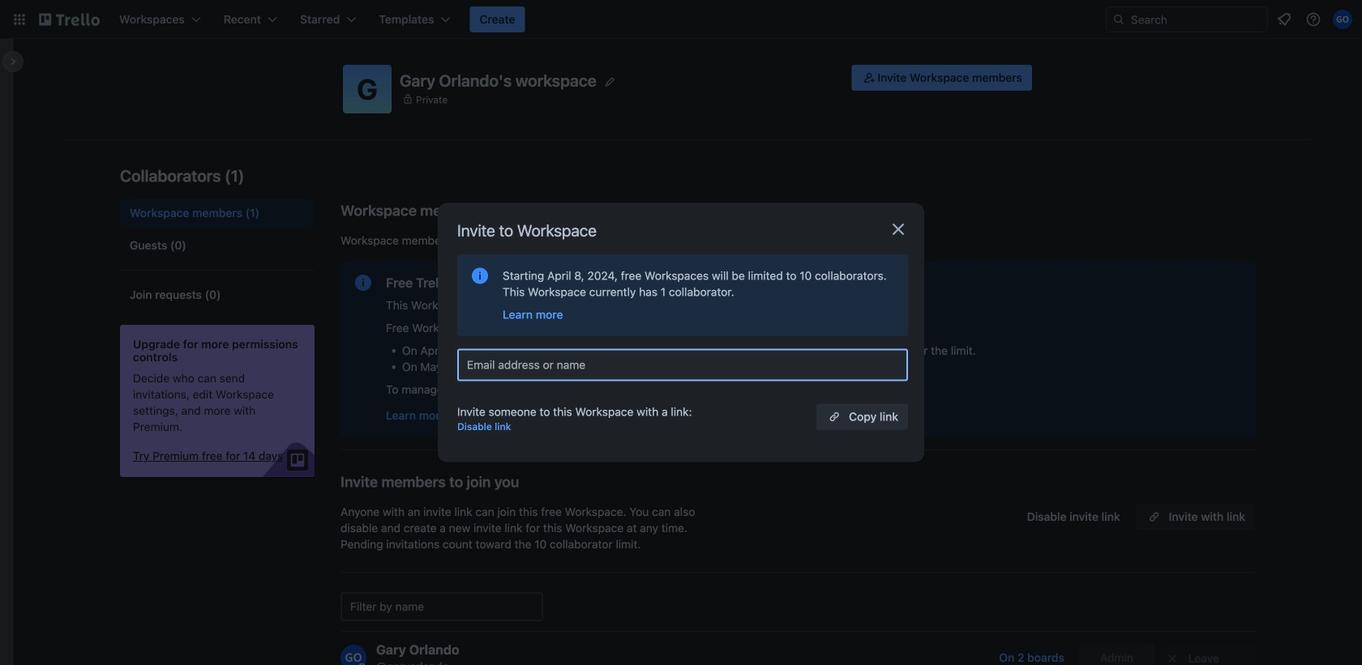 Task type: locate. For each thing, give the bounding box(es) containing it.
gary orlando (garyorlando) image
[[1333, 10, 1352, 29]]

0 notifications image
[[1274, 10, 1294, 29]]

open information menu image
[[1305, 11, 1322, 28]]

search image
[[1112, 13, 1125, 26]]

close image
[[889, 220, 908, 239]]



Task type: vqa. For each thing, say whether or not it's contained in the screenshot.
J
no



Task type: describe. For each thing, give the bounding box(es) containing it.
Email address or name text field
[[467, 354, 905, 377]]

Search field
[[1125, 7, 1267, 32]]

sm image
[[1164, 651, 1180, 666]]

Filter by name text field
[[341, 593, 543, 622]]

sm image
[[861, 70, 877, 86]]

primary element
[[0, 0, 1362, 39]]



